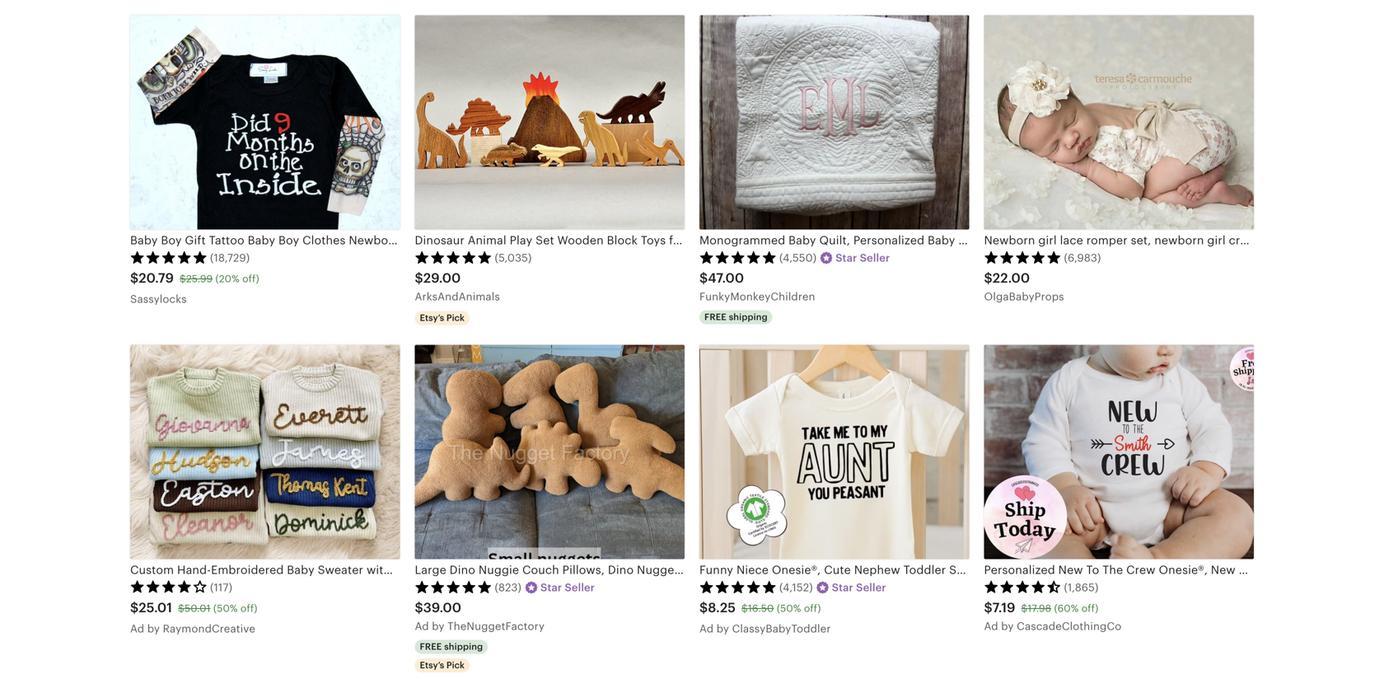 Task type: describe. For each thing, give the bounding box(es) containing it.
y inside $ 7.19 $ 17.98 (60% off) a d b y cascadeclothingco
[[1008, 620, 1014, 632]]

d down 8.25
[[707, 623, 714, 635]]

b down 25.01
[[147, 623, 154, 635]]

newborn girl lace romper set, newborn girl cream photo outfit baby girl open back long sleeve  romper props newborn photography prop image
[[985, 15, 1255, 230]]

shipping for free shipping etsy's pick
[[444, 642, 483, 652]]

raymondcreative
[[163, 623, 256, 635]]

$ inside $ 8.25 $ 16.50 (50% off)
[[742, 603, 748, 614]]

a down $ 8.25 $ 16.50 (50% off) on the bottom right of page
[[700, 623, 707, 635]]

star seller for 47.00
[[836, 252, 890, 264]]

(60%
[[1055, 603, 1079, 614]]

(6,983)
[[1065, 252, 1102, 264]]

seller for 39.00
[[565, 582, 595, 594]]

5 out of 5 stars image for 39.00
[[415, 580, 493, 594]]

16.50
[[748, 603, 774, 614]]

shipping for free shipping
[[729, 312, 768, 322]]

free shipping etsy's pick
[[420, 642, 483, 671]]

$ inside $ 29.00 arksandanimals
[[415, 271, 424, 286]]

5 out of 5 stars image for 47.00
[[700, 251, 777, 264]]

d down 25.01
[[137, 623, 144, 635]]

funny niece onesie®, cute nephew toddler shirts, gift from aunt, gift for niece and nephew, take me to my aunt you peasant baby bodysuit image
[[700, 345, 970, 559]]

7.19
[[993, 601, 1016, 615]]

off) for 8.25
[[804, 603, 821, 614]]

y down 25.01
[[154, 623, 160, 635]]

5 out of 5 stars image for 22.00
[[985, 251, 1062, 264]]

free for free shipping
[[705, 312, 727, 322]]

5 out of 5 stars image for 29.00
[[415, 251, 493, 264]]

funkymonkeychildren
[[700, 290, 816, 303]]

1 etsy's from the top
[[420, 313, 444, 323]]

b inside $ 39.00 a d b y thenuggetfactory
[[432, 620, 439, 632]]

large dino nuggie couch pillows, dino nugget plush, dinosaur nugg plushie, unique throw pillow, home decor, chicken nugget stuffed animal image
[[415, 345, 685, 559]]

(823)
[[495, 582, 522, 594]]

seller right (4,152)
[[857, 582, 887, 594]]

a down the 4 out of 5 stars image
[[130, 623, 138, 635]]

$ 29.00 arksandanimals
[[415, 271, 500, 303]]

a inside $ 7.19 $ 17.98 (60% off) a d b y cascadeclothingco
[[985, 620, 992, 632]]

1 pick from the top
[[447, 313, 465, 323]]

8.25
[[708, 601, 736, 615]]

a d b y raymondcreative
[[130, 623, 256, 635]]

thenuggetfactory
[[448, 620, 545, 632]]

pick inside free shipping etsy's pick
[[447, 660, 465, 671]]

$ up sassylocks on the left of the page
[[130, 271, 139, 286]]

(4,152)
[[780, 582, 813, 594]]

$ inside $ 25.01 $ 50.01 (50% off)
[[178, 603, 185, 614]]

star seller right (4,152)
[[832, 582, 887, 594]]

dinosaur animal play set  wooden block toys for children kids toddlers girls boys t rex brontosaurus tricera birthday gift stocking stuffers image
[[415, 15, 685, 230]]

$ left 16.50
[[700, 601, 708, 615]]

classybabytoddler
[[732, 623, 831, 635]]

$ 20.79 $ 25.99 (20% off)
[[130, 271, 259, 286]]

d inside $ 39.00 a d b y thenuggetfactory
[[422, 620, 429, 632]]

$ inside the $ 20.79 $ 25.99 (20% off)
[[180, 273, 186, 284]]

cascadeclothingco
[[1017, 620, 1122, 632]]

personalized new to the crew onesie®, new to the crew custom baby bodysuit, new to the crew toddler shirt, baby shower gift, new to the crew image
[[985, 345, 1255, 559]]

off) for 25.01
[[241, 603, 258, 614]]

$ 8.25 $ 16.50 (50% off)
[[700, 601, 821, 615]]

star for 39.00
[[541, 582, 562, 594]]

5 out of 5 stars image up 8.25
[[700, 580, 777, 594]]

(1,865)
[[1065, 582, 1099, 594]]



Task type: locate. For each thing, give the bounding box(es) containing it.
baby boy gift tattoo baby boy clothes newborn boy - 5 t boy baby shower gift boys newborn boy baby gift tattoo did 9 months on the inside image
[[130, 15, 400, 230]]

star seller right (4,550)
[[836, 252, 890, 264]]

4 out of 5 stars image
[[130, 580, 208, 594]]

(18,729)
[[210, 252, 250, 264]]

$ inside the $ 22.00 olgababyprops
[[985, 271, 993, 286]]

y down 8.25
[[724, 623, 729, 635]]

(50% up classybabytoddler
[[777, 603, 802, 614]]

etsy's pick
[[420, 313, 465, 323]]

$ down the 4 out of 5 stars image
[[130, 601, 139, 615]]

pick
[[447, 313, 465, 323], [447, 660, 465, 671]]

1 vertical spatial pick
[[447, 660, 465, 671]]

free down 39.00
[[420, 642, 442, 652]]

$ up a d b y raymondcreative
[[178, 603, 185, 614]]

star right (4,152)
[[832, 582, 854, 594]]

$ right 7.19
[[1022, 603, 1028, 614]]

25.99
[[186, 273, 213, 284]]

1 vertical spatial free
[[420, 642, 442, 652]]

etsy's down 39.00
[[420, 660, 444, 671]]

seller for 47.00
[[860, 252, 890, 264]]

y down 39.00
[[439, 620, 445, 632]]

d
[[422, 620, 429, 632], [992, 620, 999, 632], [137, 623, 144, 635], [707, 623, 714, 635]]

off) down (1,865)
[[1082, 603, 1099, 614]]

(50% inside $ 25.01 $ 50.01 (50% off)
[[213, 603, 238, 614]]

off) right (20%
[[242, 273, 259, 284]]

$ up "olgababyprops"
[[985, 271, 993, 286]]

(4,550)
[[780, 252, 817, 264]]

a inside $ 39.00 a d b y thenuggetfactory
[[415, 620, 422, 632]]

0 horizontal spatial (50%
[[213, 603, 238, 614]]

5 out of 5 stars image up 20.79 on the top of page
[[130, 251, 208, 264]]

star for 47.00
[[836, 252, 858, 264]]

$ 22.00 olgababyprops
[[985, 271, 1065, 303]]

5 out of 5 stars image up 47.00
[[700, 251, 777, 264]]

5 out of 5 stars image
[[130, 251, 208, 264], [415, 251, 493, 264], [700, 251, 777, 264], [985, 251, 1062, 264], [415, 580, 493, 594], [700, 580, 777, 594]]

etsy's down arksandanimals
[[420, 313, 444, 323]]

seller
[[860, 252, 890, 264], [565, 582, 595, 594], [857, 582, 887, 594]]

(5,035)
[[495, 252, 532, 264]]

$ up free shipping
[[700, 271, 708, 286]]

pick down arksandanimals
[[447, 313, 465, 323]]

$ inside '$ 47.00 funkymonkeychildren'
[[700, 271, 708, 286]]

star seller for 39.00
[[541, 582, 595, 594]]

$ up arksandanimals
[[415, 271, 424, 286]]

(50% for 8.25
[[777, 603, 802, 614]]

1 horizontal spatial free
[[705, 312, 727, 322]]

5 out of 5 stars image up 29.00
[[415, 251, 493, 264]]

0 vertical spatial free
[[705, 312, 727, 322]]

0 vertical spatial pick
[[447, 313, 465, 323]]

sassylocks
[[130, 293, 187, 305]]

5 out of 5 stars image up 39.00
[[415, 580, 493, 594]]

(117)
[[210, 582, 233, 594]]

d inside $ 7.19 $ 17.98 (60% off) a d b y cascadeclothingco
[[992, 620, 999, 632]]

star seller right (823)
[[541, 582, 595, 594]]

25.01
[[139, 601, 172, 615]]

$
[[130, 271, 139, 286], [415, 271, 424, 286], [700, 271, 708, 286], [985, 271, 993, 286], [180, 273, 186, 284], [130, 601, 139, 615], [415, 601, 424, 615], [700, 601, 708, 615], [985, 601, 993, 615], [178, 603, 185, 614], [742, 603, 748, 614], [1022, 603, 1028, 614]]

star
[[836, 252, 858, 264], [541, 582, 562, 594], [832, 582, 854, 594]]

free for free shipping etsy's pick
[[420, 642, 442, 652]]

0 vertical spatial shipping
[[729, 312, 768, 322]]

y
[[439, 620, 445, 632], [1008, 620, 1014, 632], [154, 623, 160, 635], [724, 623, 729, 635]]

$ 25.01 $ 50.01 (50% off)
[[130, 601, 258, 615]]

y inside $ 39.00 a d b y thenuggetfactory
[[439, 620, 445, 632]]

(50% down (117)
[[213, 603, 238, 614]]

etsy's inside free shipping etsy's pick
[[420, 660, 444, 671]]

$ 7.19 $ 17.98 (60% off) a d b y cascadeclothingco
[[985, 601, 1122, 632]]

$ down 4.5 out of 5 stars image
[[985, 601, 993, 615]]

free
[[705, 312, 727, 322], [420, 642, 442, 652]]

(50%
[[213, 603, 238, 614], [777, 603, 802, 614]]

a down 4.5 out of 5 stars image
[[985, 620, 992, 632]]

$ right 8.25
[[742, 603, 748, 614]]

$ 47.00 funkymonkeychildren
[[700, 271, 816, 303]]

1 vertical spatial shipping
[[444, 642, 483, 652]]

d down 39.00
[[422, 620, 429, 632]]

17.98
[[1028, 603, 1052, 614]]

star seller
[[836, 252, 890, 264], [541, 582, 595, 594], [832, 582, 887, 594]]

seller right (823)
[[565, 582, 595, 594]]

1 horizontal spatial shipping
[[729, 312, 768, 322]]

b inside $ 7.19 $ 17.98 (60% off) a d b y cascadeclothingco
[[1002, 620, 1009, 632]]

(50% inside $ 8.25 $ 16.50 (50% off)
[[777, 603, 802, 614]]

d down 7.19
[[992, 620, 999, 632]]

2 etsy's from the top
[[420, 660, 444, 671]]

b down 39.00
[[432, 620, 439, 632]]

star right (4,550)
[[836, 252, 858, 264]]

free inside free shipping etsy's pick
[[420, 642, 442, 652]]

$ 39.00 a d b y thenuggetfactory
[[415, 601, 545, 632]]

22.00
[[993, 271, 1031, 286]]

free down 47.00
[[705, 312, 727, 322]]

olgababyprops
[[985, 290, 1065, 303]]

b down 7.19
[[1002, 620, 1009, 632]]

off) up raymondcreative
[[241, 603, 258, 614]]

20.79
[[139, 271, 174, 286]]

shipping inside free shipping etsy's pick
[[444, 642, 483, 652]]

a
[[415, 620, 422, 632], [985, 620, 992, 632], [130, 623, 138, 635], [700, 623, 707, 635]]

0 horizontal spatial shipping
[[444, 642, 483, 652]]

2 pick from the top
[[447, 660, 465, 671]]

b
[[432, 620, 439, 632], [1002, 620, 1009, 632], [147, 623, 154, 635], [717, 623, 724, 635]]

arksandanimals
[[415, 290, 500, 303]]

2 (50% from the left
[[777, 603, 802, 614]]

star right (823)
[[541, 582, 562, 594]]

47.00
[[708, 271, 744, 286]]

0 horizontal spatial free
[[420, 642, 442, 652]]

etsy's
[[420, 313, 444, 323], [420, 660, 444, 671]]

off) inside $ 25.01 $ 50.01 (50% off)
[[241, 603, 258, 614]]

y down 7.19
[[1008, 620, 1014, 632]]

5 out of 5 stars image up the "22.00"
[[985, 251, 1062, 264]]

(50% for 25.01
[[213, 603, 238, 614]]

$ up free shipping etsy's pick
[[415, 601, 424, 615]]

a up free shipping etsy's pick
[[415, 620, 422, 632]]

1 vertical spatial etsy's
[[420, 660, 444, 671]]

4.5 out of 5 stars image
[[985, 580, 1062, 594]]

1 horizontal spatial (50%
[[777, 603, 802, 614]]

$ right 20.79 on the top of page
[[180, 273, 186, 284]]

shipping down $ 39.00 a d b y thenuggetfactory on the bottom of page
[[444, 642, 483, 652]]

custom hand-embroidered baby sweater with name & monogram,baby girls boys kids sweater with name,baby shower gift,christmas gift baby image
[[130, 345, 400, 559]]

shipping down "funkymonkeychildren"
[[729, 312, 768, 322]]

off) down (4,152)
[[804, 603, 821, 614]]

off)
[[242, 273, 259, 284], [241, 603, 258, 614], [804, 603, 821, 614], [1082, 603, 1099, 614]]

monogrammed baby quilt, personalized baby blanket, personalized baby quilt, monogrammed baby blanket, new baby, baby girl quilt, baptism image
[[700, 15, 970, 230]]

pick down $ 39.00 a d b y thenuggetfactory on the bottom of page
[[447, 660, 465, 671]]

b down 8.25
[[717, 623, 724, 635]]

$ inside $ 39.00 a d b y thenuggetfactory
[[415, 601, 424, 615]]

1 (50% from the left
[[213, 603, 238, 614]]

a d b y classybabytoddler
[[700, 623, 831, 635]]

39.00
[[424, 601, 462, 615]]

(20%
[[216, 273, 240, 284]]

off) for 20.79
[[242, 273, 259, 284]]

off) inside $ 8.25 $ 16.50 (50% off)
[[804, 603, 821, 614]]

free shipping
[[705, 312, 768, 322]]

shipping
[[729, 312, 768, 322], [444, 642, 483, 652]]

off) inside the $ 20.79 $ 25.99 (20% off)
[[242, 273, 259, 284]]

50.01
[[185, 603, 211, 614]]

29.00
[[424, 271, 461, 286]]

seller right (4,550)
[[860, 252, 890, 264]]

0 vertical spatial etsy's
[[420, 313, 444, 323]]

off) inside $ 7.19 $ 17.98 (60% off) a d b y cascadeclothingco
[[1082, 603, 1099, 614]]



Task type: vqa. For each thing, say whether or not it's contained in the screenshot.
1st Pick from the top of the page
yes



